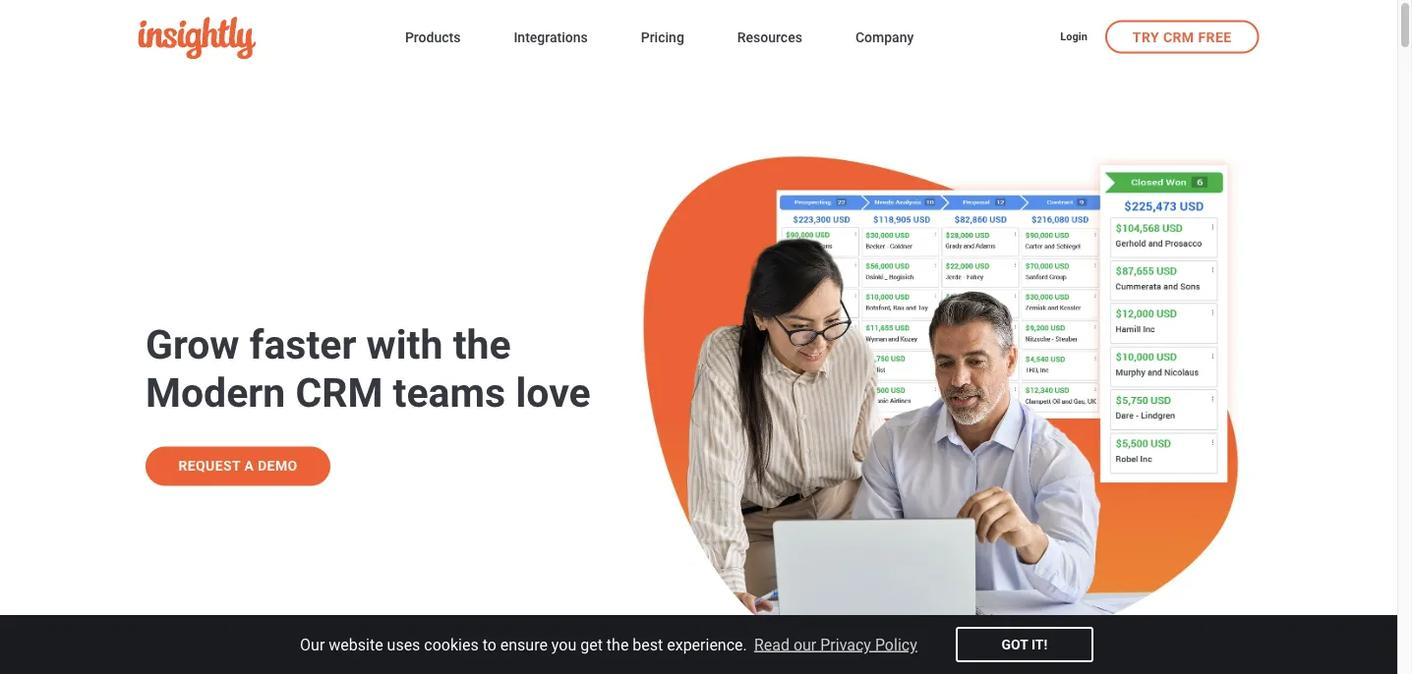 Task type: describe. For each thing, give the bounding box(es) containing it.
faster
[[250, 322, 356, 369]]

the inside grow faster with the modern crm teams love
[[453, 322, 511, 369]]

ensure
[[500, 636, 548, 655]]

our
[[300, 636, 325, 655]]

request a demo
[[178, 458, 298, 474]]

try
[[1133, 29, 1160, 45]]

a
[[244, 458, 254, 474]]

insightly logo link
[[138, 17, 374, 59]]

home banner businessman 2023 v3 image
[[639, 128, 1267, 668]]

cookies
[[424, 636, 479, 655]]

it!
[[1032, 637, 1048, 653]]

got it!
[[1002, 637, 1048, 653]]

company
[[856, 30, 914, 46]]

pricing
[[641, 30, 684, 46]]

got it! button
[[956, 627, 1094, 663]]

products link
[[405, 26, 461, 52]]

login
[[1061, 30, 1088, 43]]

cookieconsent dialog
[[0, 616, 1398, 675]]

read
[[754, 636, 790, 655]]

insightly logo image
[[138, 17, 256, 59]]

products
[[405, 30, 461, 46]]

to
[[483, 636, 497, 655]]

with
[[366, 322, 443, 369]]

crm inside grow faster with the modern crm teams love
[[296, 370, 383, 417]]

you
[[552, 636, 577, 655]]

get
[[581, 636, 603, 655]]

resources
[[737, 30, 802, 46]]

policy
[[875, 636, 917, 655]]

modern
[[146, 370, 286, 417]]

experience.
[[667, 636, 747, 655]]

grow
[[146, 322, 239, 369]]

privacy
[[821, 636, 871, 655]]

teams
[[393, 370, 506, 417]]



Task type: vqa. For each thing, say whether or not it's contained in the screenshot.
the Service at right bottom
no



Task type: locate. For each thing, give the bounding box(es) containing it.
integrations
[[514, 30, 588, 46]]

free
[[1198, 29, 1232, 45]]

demo
[[258, 458, 298, 474]]

0 horizontal spatial crm
[[296, 370, 383, 417]]

0 vertical spatial the
[[453, 322, 511, 369]]

0 vertical spatial crm
[[1163, 29, 1195, 45]]

the up teams on the bottom left of the page
[[453, 322, 511, 369]]

integrations link
[[514, 26, 588, 52]]

our website uses cookies to ensure you get the best experience. read our privacy policy
[[300, 636, 917, 655]]

request a demo link
[[146, 447, 330, 486]]

read our privacy policy button
[[751, 630, 920, 660]]

1 vertical spatial crm
[[296, 370, 383, 417]]

crm
[[1163, 29, 1195, 45], [296, 370, 383, 417]]

the inside cookieconsent dialog
[[607, 636, 629, 655]]

the right get
[[607, 636, 629, 655]]

best
[[633, 636, 663, 655]]

the
[[453, 322, 511, 369], [607, 636, 629, 655]]

pricing link
[[641, 26, 684, 52]]

love
[[516, 370, 591, 417]]

0 horizontal spatial the
[[453, 322, 511, 369]]

crm down faster
[[296, 370, 383, 417]]

try crm free link
[[1105, 20, 1259, 54]]

uses
[[387, 636, 420, 655]]

website
[[329, 636, 383, 655]]

login link
[[1061, 29, 1088, 46]]

resources link
[[737, 26, 802, 52]]

request
[[178, 458, 241, 474]]

1 horizontal spatial the
[[607, 636, 629, 655]]

try crm free button
[[1105, 20, 1259, 54]]

1 horizontal spatial crm
[[1163, 29, 1195, 45]]

grow faster with the modern crm teams love
[[146, 322, 591, 417]]

crm inside button
[[1163, 29, 1195, 45]]

got
[[1002, 637, 1028, 653]]

1 vertical spatial the
[[607, 636, 629, 655]]

our
[[794, 636, 817, 655]]

try crm free
[[1133, 29, 1232, 45]]

company link
[[856, 26, 914, 52]]

crm right try
[[1163, 29, 1195, 45]]



